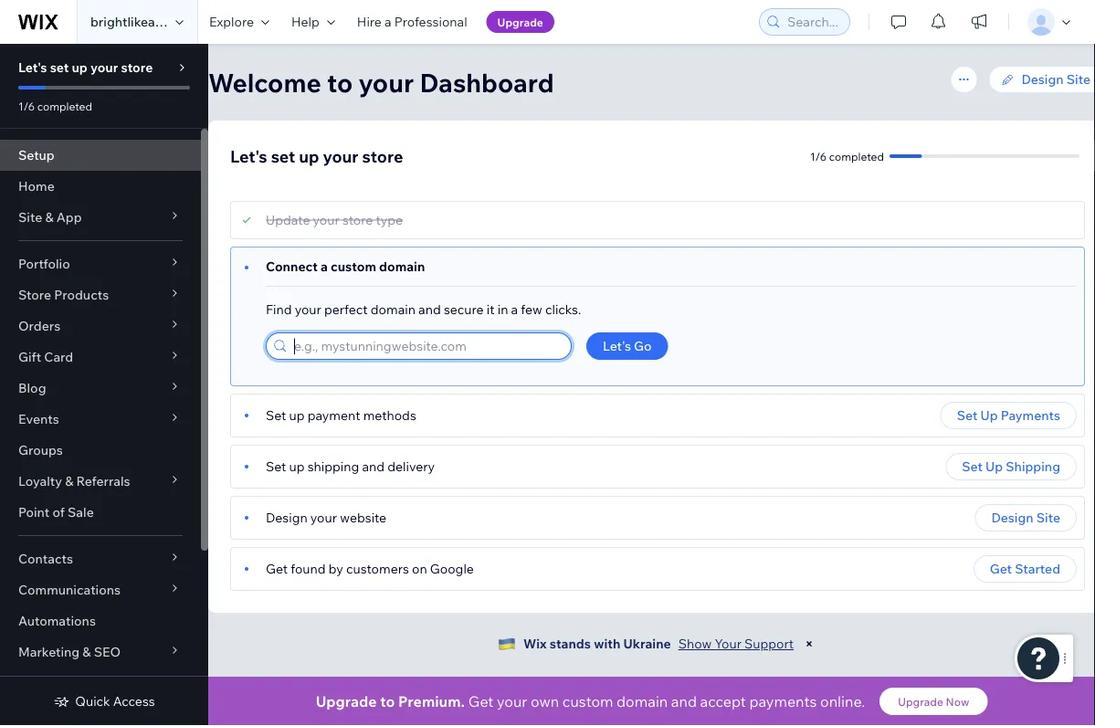 Task type: locate. For each thing, give the bounding box(es) containing it.
products
[[54, 287, 109, 303]]

1 horizontal spatial 1/6
[[810, 149, 827, 163]]

analytics & reports
[[18, 675, 136, 691]]

upgrade left now at the right bottom
[[898, 695, 944, 709]]

0 vertical spatial let's set up your store
[[18, 59, 153, 75]]

2 vertical spatial and
[[671, 693, 697, 711]]

your right find
[[295, 301, 321, 317]]

site
[[1067, 71, 1091, 87], [18, 209, 42, 225], [1037, 510, 1061, 526]]

2 horizontal spatial get
[[990, 561, 1012, 577]]

0 vertical spatial set
[[50, 59, 69, 75]]

welcome
[[208, 66, 321, 98]]

events button
[[0, 404, 201, 435]]

a inside "link"
[[385, 14, 392, 30]]

upgrade now button
[[880, 688, 988, 715]]

set left the shipping
[[266, 459, 286, 475]]

it
[[487, 301, 495, 317]]

& up quick
[[77, 675, 85, 691]]

a
[[385, 14, 392, 30], [321, 259, 328, 275], [511, 301, 518, 317]]

your
[[715, 636, 742, 652]]

2 horizontal spatial let's
[[603, 338, 631, 354]]

0 vertical spatial to
[[327, 66, 353, 98]]

design
[[1022, 71, 1064, 87], [266, 510, 308, 526], [992, 510, 1034, 526]]

& for marketing
[[83, 644, 91, 660]]

1 horizontal spatial a
[[385, 14, 392, 30]]

upgrade up "dashboard"
[[498, 15, 543, 29]]

by
[[329, 561, 343, 577]]

2 horizontal spatial upgrade
[[898, 695, 944, 709]]

0 horizontal spatial let's set up your store
[[18, 59, 153, 75]]

secure
[[444, 301, 484, 317]]

domain up find your perfect domain and secure it in a few clicks.
[[379, 259, 425, 275]]

2 horizontal spatial site
[[1067, 71, 1091, 87]]

automations
[[18, 613, 96, 629]]

up inside "sidebar" "element"
[[72, 59, 88, 75]]

and
[[419, 301, 441, 317], [362, 459, 385, 475], [671, 693, 697, 711]]

your down the brightlikeadiamond
[[90, 59, 118, 75]]

upgrade for upgrade now
[[898, 695, 944, 709]]

0 vertical spatial a
[[385, 14, 392, 30]]

sale
[[68, 504, 94, 520]]

0 horizontal spatial set
[[50, 59, 69, 75]]

get left 'found'
[[266, 561, 288, 577]]

set up payments button
[[941, 402, 1077, 429]]

let's set up your store inside "sidebar" "element"
[[18, 59, 153, 75]]

& left app
[[45, 209, 54, 225]]

upgrade inside 'upgrade' button
[[498, 15, 543, 29]]

upgrade now
[[898, 695, 970, 709]]

your
[[90, 59, 118, 75], [359, 66, 414, 98], [323, 146, 359, 166], [313, 212, 340, 228], [295, 301, 321, 317], [310, 510, 337, 526], [497, 693, 527, 711]]

1 horizontal spatial set
[[271, 146, 295, 166]]

design your website
[[266, 510, 387, 526]]

0 vertical spatial design site
[[1022, 71, 1091, 87]]

2 vertical spatial domain
[[617, 693, 668, 711]]

professional
[[394, 14, 467, 30]]

go
[[634, 338, 652, 354]]

0 vertical spatial store
[[121, 59, 153, 75]]

portfolio
[[18, 256, 70, 272]]

referrals
[[76, 473, 130, 489]]

get right premium.
[[469, 693, 494, 711]]

0 vertical spatial 1/6 completed
[[18, 99, 92, 113]]

website
[[340, 510, 387, 526]]

0 horizontal spatial completed
[[37, 99, 92, 113]]

domain for custom
[[379, 259, 425, 275]]

0 horizontal spatial upgrade
[[316, 693, 377, 711]]

design site inside design site button
[[992, 510, 1061, 526]]

1 horizontal spatial site
[[1037, 510, 1061, 526]]

orders button
[[0, 311, 201, 342]]

let's
[[18, 59, 47, 75], [230, 146, 267, 166], [603, 338, 631, 354]]

0 vertical spatial up
[[981, 407, 998, 423]]

1 vertical spatial let's set up your store
[[230, 146, 403, 166]]

of
[[52, 504, 65, 520]]

your up update your store type
[[323, 146, 359, 166]]

started
[[1015, 561, 1061, 577]]

get found by customers on google
[[266, 561, 474, 577]]

1 vertical spatial completed
[[829, 149, 884, 163]]

upgrade to premium. get your own custom domain and accept payments online.
[[316, 693, 865, 711]]

loyalty & referrals button
[[0, 466, 201, 497]]

design inside button
[[992, 510, 1034, 526]]

completed
[[37, 99, 92, 113], [829, 149, 884, 163]]

2 vertical spatial site
[[1037, 510, 1061, 526]]

quick access button
[[53, 693, 155, 710]]

to for welcome
[[327, 66, 353, 98]]

communications
[[18, 582, 121, 598]]

get for get found by customers on google
[[266, 561, 288, 577]]

access
[[113, 693, 155, 709]]

2 vertical spatial let's
[[603, 338, 631, 354]]

& right the "loyalty"
[[65, 473, 73, 489]]

marketing & seo
[[18, 644, 121, 660]]

point of sale
[[18, 504, 94, 520]]

let's set up your store up update your store type
[[230, 146, 403, 166]]

get for get started
[[990, 561, 1012, 577]]

find
[[266, 301, 292, 317]]

set up setup
[[50, 59, 69, 75]]

shipping
[[1006, 459, 1061, 475]]

0 horizontal spatial get
[[266, 561, 288, 577]]

& inside popup button
[[83, 644, 91, 660]]

upgrade left premium.
[[316, 693, 377, 711]]

upgrade inside 'upgrade now' button
[[898, 695, 944, 709]]

your left website
[[310, 510, 337, 526]]

own
[[531, 693, 559, 711]]

on
[[412, 561, 427, 577]]

1 horizontal spatial to
[[380, 693, 395, 711]]

your left own
[[497, 693, 527, 711]]

custom up perfect
[[331, 259, 376, 275]]

1 vertical spatial let's
[[230, 146, 267, 166]]

setup
[[18, 147, 55, 163]]

your inside "sidebar" "element"
[[90, 59, 118, 75]]

1 vertical spatial a
[[321, 259, 328, 275]]

let's inside "sidebar" "element"
[[18, 59, 47, 75]]

0 vertical spatial let's
[[18, 59, 47, 75]]

set for set up payment methods
[[266, 407, 286, 423]]

up left shipping at the bottom right
[[986, 459, 1003, 475]]

1 vertical spatial up
[[986, 459, 1003, 475]]

to left premium.
[[380, 693, 395, 711]]

0 horizontal spatial site
[[18, 209, 42, 225]]

marketing
[[18, 644, 80, 660]]

let's set up your store
[[18, 59, 153, 75], [230, 146, 403, 166]]

1/6 completed
[[18, 99, 92, 113], [810, 149, 884, 163]]

up
[[72, 59, 88, 75], [299, 146, 319, 166], [289, 407, 305, 423], [289, 459, 305, 475]]

1 vertical spatial and
[[362, 459, 385, 475]]

ukraine
[[624, 636, 671, 652]]

1 horizontal spatial let's
[[230, 146, 267, 166]]

1/6 inside "sidebar" "element"
[[18, 99, 35, 113]]

a right connect
[[321, 259, 328, 275]]

payment
[[308, 407, 360, 423]]

up
[[981, 407, 998, 423], [986, 459, 1003, 475]]

design site
[[1022, 71, 1091, 87], [992, 510, 1061, 526]]

store products
[[18, 287, 109, 303]]

stands
[[550, 636, 591, 652]]

a right hire
[[385, 14, 392, 30]]

up left the payments
[[981, 407, 998, 423]]

get left the started
[[990, 561, 1012, 577]]

0 horizontal spatial custom
[[331, 259, 376, 275]]

up up setup link at the top
[[72, 59, 88, 75]]

with
[[594, 636, 621, 652]]

app
[[56, 209, 82, 225]]

and left the secure
[[419, 301, 441, 317]]

2 horizontal spatial a
[[511, 301, 518, 317]]

1 vertical spatial site
[[18, 209, 42, 225]]

0 horizontal spatial a
[[321, 259, 328, 275]]

0 vertical spatial completed
[[37, 99, 92, 113]]

1 horizontal spatial upgrade
[[498, 15, 543, 29]]

let's left the go
[[603, 338, 631, 354]]

Search... field
[[782, 9, 844, 35]]

0 vertical spatial domain
[[379, 259, 425, 275]]

1 vertical spatial domain
[[371, 301, 416, 317]]

1 horizontal spatial custom
[[563, 693, 613, 711]]

point
[[18, 504, 50, 520]]

to down help button
[[327, 66, 353, 98]]

set left payment
[[266, 407, 286, 423]]

0 horizontal spatial 1/6 completed
[[18, 99, 92, 113]]

set left shipping at the bottom right
[[962, 459, 983, 475]]

1 horizontal spatial let's set up your store
[[230, 146, 403, 166]]

& left seo
[[83, 644, 91, 660]]

1 horizontal spatial completed
[[829, 149, 884, 163]]

1 vertical spatial to
[[380, 693, 395, 711]]

site & app
[[18, 209, 82, 225]]

let's up setup
[[18, 59, 47, 75]]

1 horizontal spatial and
[[419, 301, 441, 317]]

delivery
[[388, 459, 435, 475]]

let's set up your store down the brightlikeadiamond
[[18, 59, 153, 75]]

a right in on the left top of page
[[511, 301, 518, 317]]

0 horizontal spatial to
[[327, 66, 353, 98]]

set left the payments
[[957, 407, 978, 423]]

1 horizontal spatial 1/6 completed
[[810, 149, 884, 163]]

accept
[[700, 693, 746, 711]]

completed inside "sidebar" "element"
[[37, 99, 92, 113]]

store
[[121, 59, 153, 75], [362, 146, 403, 166], [343, 212, 373, 228]]

set for set up shipping
[[962, 459, 983, 475]]

store down the brightlikeadiamond
[[121, 59, 153, 75]]

1 vertical spatial design site
[[992, 510, 1061, 526]]

premium.
[[398, 693, 465, 711]]

store inside "sidebar" "element"
[[121, 59, 153, 75]]

1 vertical spatial custom
[[563, 693, 613, 711]]

0 horizontal spatial let's
[[18, 59, 47, 75]]

store products button
[[0, 280, 201, 311]]

get inside button
[[990, 561, 1012, 577]]

0 horizontal spatial 1/6
[[18, 99, 35, 113]]

get started
[[990, 561, 1061, 577]]

&
[[45, 209, 54, 225], [65, 473, 73, 489], [83, 644, 91, 660], [77, 675, 85, 691]]

and left the "accept"
[[671, 693, 697, 711]]

custom right own
[[563, 693, 613, 711]]

set up update
[[271, 146, 295, 166]]

design site link
[[989, 66, 1095, 93]]

domain down ukraine
[[617, 693, 668, 711]]

domain right perfect
[[371, 301, 416, 317]]

store left type
[[343, 212, 373, 228]]

let's up update
[[230, 146, 267, 166]]

up left the shipping
[[289, 459, 305, 475]]

set up payments
[[957, 407, 1061, 423]]

0 vertical spatial 1/6
[[18, 99, 35, 113]]

store up type
[[362, 146, 403, 166]]

& inside dropdown button
[[65, 473, 73, 489]]

methods
[[363, 407, 416, 423]]

few
[[521, 301, 542, 317]]

site inside dropdown button
[[18, 209, 42, 225]]

and left delivery
[[362, 459, 385, 475]]

your down hire
[[359, 66, 414, 98]]

e.g., mystunningwebsite.com field
[[289, 333, 566, 359]]



Task type: describe. For each thing, give the bounding box(es) containing it.
set up shipping button
[[946, 453, 1077, 481]]

blog
[[18, 380, 46, 396]]

connect
[[266, 259, 318, 275]]

1 vertical spatial store
[[362, 146, 403, 166]]

in
[[498, 301, 508, 317]]

upgrade button
[[487, 11, 554, 33]]

upgrade for upgrade
[[498, 15, 543, 29]]

1 horizontal spatial get
[[469, 693, 494, 711]]

home link
[[0, 171, 201, 202]]

1/6 completed inside "sidebar" "element"
[[18, 99, 92, 113]]

upgrade for upgrade to premium. get your own custom domain and accept payments online.
[[316, 693, 377, 711]]

wix
[[523, 636, 547, 652]]

gift card
[[18, 349, 73, 365]]

quick
[[75, 693, 110, 709]]

your right update
[[313, 212, 340, 228]]

1 vertical spatial set
[[271, 146, 295, 166]]

set inside "sidebar" "element"
[[50, 59, 69, 75]]

online.
[[821, 693, 865, 711]]

up for payments
[[981, 407, 998, 423]]

1 vertical spatial 1/6 completed
[[810, 149, 884, 163]]

& for loyalty
[[65, 473, 73, 489]]

2 vertical spatial a
[[511, 301, 518, 317]]

2 horizontal spatial and
[[671, 693, 697, 711]]

hire a professional link
[[346, 0, 478, 44]]

up left payment
[[289, 407, 305, 423]]

help
[[291, 14, 320, 30]]

groups link
[[0, 435, 201, 466]]

explore
[[209, 14, 254, 30]]

design site inside "design site" link
[[1022, 71, 1091, 87]]

connect a custom domain
[[266, 259, 425, 275]]

0 vertical spatial site
[[1067, 71, 1091, 87]]

show
[[679, 636, 712, 652]]

set for set up payments
[[957, 407, 978, 423]]

to for upgrade
[[380, 693, 395, 711]]

& for analytics
[[77, 675, 85, 691]]

1 vertical spatial 1/6
[[810, 149, 827, 163]]

customers
[[346, 561, 409, 577]]

0 vertical spatial and
[[419, 301, 441, 317]]

set up shipping
[[962, 459, 1061, 475]]

store
[[18, 287, 51, 303]]

clicks.
[[545, 301, 581, 317]]

perfect
[[324, 301, 368, 317]]

set up shipping and delivery
[[266, 459, 435, 475]]

site inside button
[[1037, 510, 1061, 526]]

wix stands with ukraine show your support
[[523, 636, 794, 652]]

support
[[745, 636, 794, 652]]

update your store type
[[266, 212, 403, 228]]

shipping
[[308, 459, 359, 475]]

loyalty
[[18, 473, 62, 489]]

help button
[[280, 0, 346, 44]]

site & app button
[[0, 202, 201, 233]]

setup link
[[0, 140, 201, 171]]

marketing & seo button
[[0, 637, 201, 668]]

up up update
[[299, 146, 319, 166]]

a for professional
[[385, 14, 392, 30]]

a for custom
[[321, 259, 328, 275]]

blog button
[[0, 373, 201, 404]]

communications button
[[0, 575, 201, 606]]

automations link
[[0, 606, 201, 637]]

point of sale link
[[0, 497, 201, 528]]

get started button
[[974, 555, 1077, 583]]

quick access
[[75, 693, 155, 709]]

let's go
[[603, 338, 652, 354]]

google
[[430, 561, 474, 577]]

reports
[[88, 675, 136, 691]]

type
[[376, 212, 403, 228]]

show your support button
[[679, 636, 794, 652]]

up for shipping
[[986, 459, 1003, 475]]

domain for perfect
[[371, 301, 416, 317]]

events
[[18, 411, 59, 427]]

dashboard
[[420, 66, 554, 98]]

welcome to your dashboard
[[208, 66, 554, 98]]

let's inside button
[[603, 338, 631, 354]]

payments
[[1001, 407, 1061, 423]]

payments
[[750, 693, 817, 711]]

contacts
[[18, 551, 73, 567]]

0 vertical spatial custom
[[331, 259, 376, 275]]

found
[[291, 561, 326, 577]]

gift
[[18, 349, 41, 365]]

home
[[18, 178, 55, 194]]

2 vertical spatial store
[[343, 212, 373, 228]]

analytics & reports button
[[0, 668, 201, 699]]

portfolio button
[[0, 249, 201, 280]]

& for site
[[45, 209, 54, 225]]

orders
[[18, 318, 60, 334]]

hire
[[357, 14, 382, 30]]

groups
[[18, 442, 63, 458]]

sidebar element
[[0, 44, 208, 726]]

design site button
[[975, 504, 1077, 532]]

set for set up shipping and delivery
[[266, 459, 286, 475]]

seo
[[94, 644, 121, 660]]

0 horizontal spatial and
[[362, 459, 385, 475]]

brightlikeadiamond
[[90, 14, 208, 30]]

update
[[266, 212, 310, 228]]



Task type: vqa. For each thing, say whether or not it's contained in the screenshot.
top Site
yes



